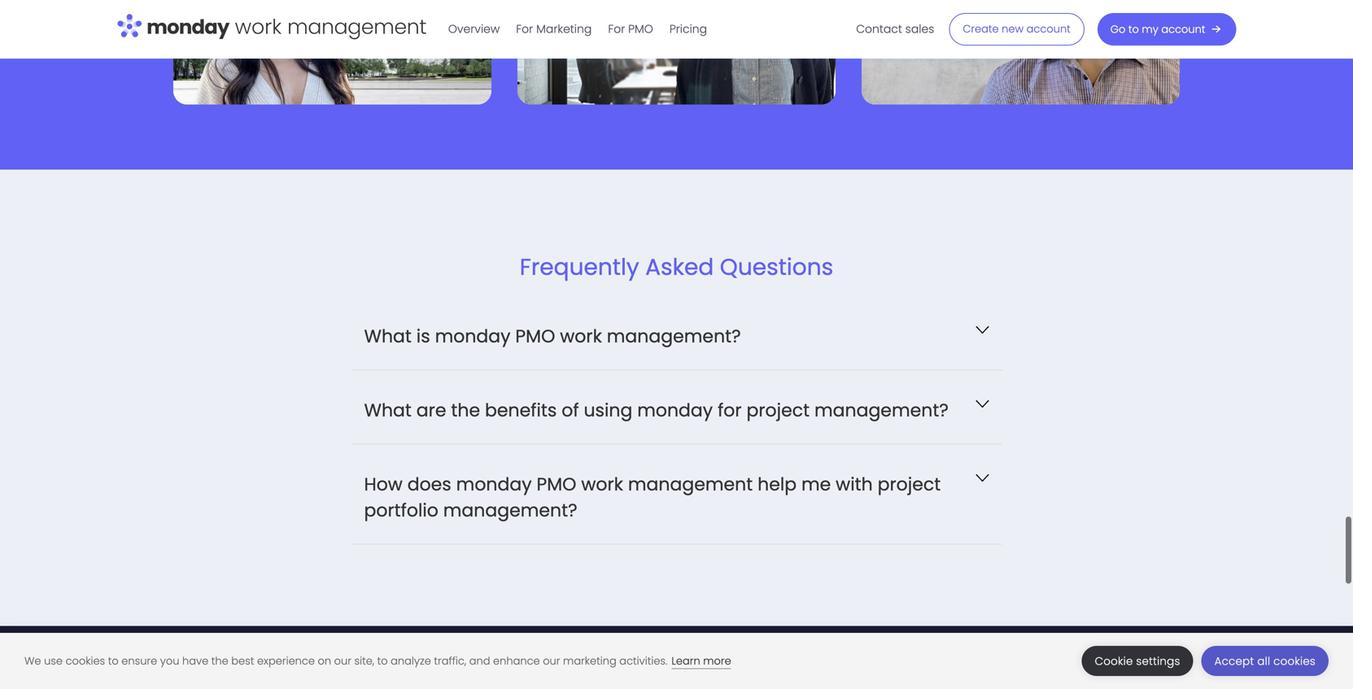 Task type: locate. For each thing, give the bounding box(es) containing it.
what for what are the benefits of using monday for project management?
[[364, 398, 412, 423]]

1 cookies from the left
[[66, 654, 105, 669]]

cookies right the use at the left bottom of the page
[[66, 654, 105, 669]]

for inside for marketing 'link'
[[516, 21, 533, 37]]

site,
[[355, 654, 375, 669]]

1 horizontal spatial management?
[[607, 324, 741, 349]]

0 vertical spatial what
[[364, 324, 412, 349]]

pmo
[[629, 21, 654, 37], [516, 324, 556, 349], [537, 472, 577, 497]]

marketing
[[537, 21, 592, 37]]

what left 'are'
[[364, 398, 412, 423]]

learn
[[672, 654, 701, 669]]

0 horizontal spatial the
[[211, 654, 229, 669]]

help
[[758, 472, 797, 497]]

asked
[[646, 251, 714, 283]]

the inside dropdown button
[[451, 398, 480, 423]]

2 what from the top
[[364, 398, 412, 423]]

for right marketing
[[608, 21, 625, 37]]

cookies right all
[[1274, 654, 1316, 669]]

for pmo
[[608, 21, 654, 37]]

account
[[1027, 22, 1071, 36], [1162, 22, 1206, 37]]

0 vertical spatial pmo
[[629, 21, 654, 37]]

questions
[[720, 251, 834, 283]]

for for for marketing
[[516, 21, 533, 37]]

to right site,
[[377, 654, 388, 669]]

1 horizontal spatial the
[[451, 398, 480, 423]]

what inside what are the benefits of using monday for project management? dropdown button
[[364, 398, 412, 423]]

contact sales
[[857, 21, 935, 37]]

have
[[182, 654, 209, 669]]

to right go
[[1129, 22, 1140, 37]]

work down frequently
[[560, 324, 602, 349]]

analyze
[[391, 654, 431, 669]]

what left is
[[364, 324, 412, 349]]

monday for management?
[[435, 324, 511, 349]]

1 our from the left
[[334, 654, 352, 669]]

the left best
[[211, 654, 229, 669]]

project
[[747, 398, 810, 423], [878, 472, 941, 497]]

account inside button
[[1027, 22, 1071, 36]]

account right my
[[1162, 22, 1206, 37]]

for inside for pmo link
[[608, 21, 625, 37]]

does
[[408, 472, 452, 497]]

0 horizontal spatial our
[[334, 654, 352, 669]]

monday inside how does monday pmo work management help me with project portfolio management?
[[456, 472, 532, 497]]

1 horizontal spatial our
[[543, 654, 560, 669]]

what for what is monday pmo work management?
[[364, 324, 412, 349]]

account right new at the right
[[1027, 22, 1071, 36]]

1 vertical spatial management?
[[815, 398, 949, 423]]

pricing link
[[662, 16, 716, 42]]

for left marketing
[[516, 21, 533, 37]]

work
[[560, 324, 602, 349], [582, 472, 624, 497]]

pmo down of
[[537, 472, 577, 497]]

pmo up benefits
[[516, 324, 556, 349]]

cookie settings
[[1095, 654, 1181, 669]]

to
[[1129, 22, 1140, 37], [108, 654, 119, 669], [377, 654, 388, 669]]

monday right does
[[456, 472, 532, 497]]

2 cookies from the left
[[1274, 654, 1316, 669]]

all
[[1258, 654, 1271, 669]]

1 vertical spatial monday
[[638, 398, 713, 423]]

cookies inside button
[[1274, 654, 1316, 669]]

0 vertical spatial the
[[451, 398, 480, 423]]

2 horizontal spatial management?
[[815, 398, 949, 423]]

1 horizontal spatial project
[[878, 472, 941, 497]]

dialog
[[0, 633, 1354, 690]]

0 horizontal spatial management?
[[443, 498, 578, 523]]

2 for from the left
[[608, 21, 625, 37]]

pmo inside main element
[[629, 21, 654, 37]]

of
[[562, 398, 579, 423]]

0 vertical spatial monday
[[435, 324, 511, 349]]

create
[[963, 22, 999, 36]]

cookies
[[66, 654, 105, 669], [1274, 654, 1316, 669]]

management?
[[607, 324, 741, 349], [815, 398, 949, 423], [443, 498, 578, 523]]

for
[[516, 21, 533, 37], [608, 21, 625, 37]]

project right "for" at the bottom right of the page
[[747, 398, 810, 423]]

frequently asked questions
[[520, 251, 834, 283]]

monday left "for" at the bottom right of the page
[[638, 398, 713, 423]]

the right 'are'
[[451, 398, 480, 423]]

0 vertical spatial project
[[747, 398, 810, 423]]

our right on
[[334, 654, 352, 669]]

management? inside what is monday pmo work management? dropdown button
[[607, 324, 741, 349]]

pricing
[[670, 21, 708, 37]]

our
[[334, 654, 352, 669], [543, 654, 560, 669]]

2 vertical spatial pmo
[[537, 472, 577, 497]]

my
[[1143, 22, 1159, 37]]

project right the with
[[878, 472, 941, 497]]

0 horizontal spatial account
[[1027, 22, 1071, 36]]

1 vertical spatial what
[[364, 398, 412, 423]]

monday right is
[[435, 324, 511, 349]]

for
[[718, 398, 742, 423]]

our right "enhance"
[[543, 654, 560, 669]]

what are the benefits of using monday for project management?
[[364, 398, 949, 423]]

experience
[[257, 654, 315, 669]]

monday
[[435, 324, 511, 349], [638, 398, 713, 423], [456, 472, 532, 497]]

create new account
[[963, 22, 1071, 36]]

cookie settings button
[[1082, 646, 1194, 677]]

we
[[24, 654, 41, 669]]

sales
[[906, 21, 935, 37]]

accept all cookies
[[1215, 654, 1316, 669]]

pmo inside dropdown button
[[516, 324, 556, 349]]

monday inside dropdown button
[[435, 324, 511, 349]]

0 horizontal spatial for
[[516, 21, 533, 37]]

0 horizontal spatial to
[[108, 654, 119, 669]]

0 horizontal spatial project
[[747, 398, 810, 423]]

list
[[105, 0, 1249, 118]]

benefits
[[485, 398, 557, 423]]

work inside what is monday pmo work management? dropdown button
[[560, 324, 602, 349]]

more
[[704, 654, 732, 669]]

1 what from the top
[[364, 324, 412, 349]]

overview
[[448, 21, 500, 37]]

what inside what is monday pmo work management? dropdown button
[[364, 324, 412, 349]]

2 vertical spatial management?
[[443, 498, 578, 523]]

work for management
[[582, 472, 624, 497]]

using
[[584, 398, 633, 423]]

work inside how does monday pmo work management help me with project portfolio management?
[[582, 472, 624, 497]]

2 our from the left
[[543, 654, 560, 669]]

what
[[364, 324, 412, 349], [364, 398, 412, 423]]

how
[[364, 472, 403, 497]]

work down using
[[582, 472, 624, 497]]

for marketing link
[[508, 16, 600, 42]]

for marketing
[[516, 21, 592, 37]]

management? inside what are the benefits of using monday for project management? dropdown button
[[815, 398, 949, 423]]

for for for pmo
[[608, 21, 625, 37]]

0 horizontal spatial cookies
[[66, 654, 105, 669]]

1 vertical spatial pmo
[[516, 324, 556, 349]]

to left ensure
[[108, 654, 119, 669]]

pmo for management?
[[516, 324, 556, 349]]

pmo left pricing at the top of the page
[[629, 21, 654, 37]]

2 horizontal spatial to
[[1129, 22, 1140, 37]]

marketing
[[563, 654, 617, 669]]

2 vertical spatial monday
[[456, 472, 532, 497]]

pmo inside how does monday pmo work management help me with project portfolio management?
[[537, 472, 577, 497]]

me
[[802, 472, 831, 497]]

1 for from the left
[[516, 21, 533, 37]]

1 horizontal spatial for
[[608, 21, 625, 37]]

0 vertical spatial management?
[[607, 324, 741, 349]]

the
[[451, 398, 480, 423], [211, 654, 229, 669]]

1 vertical spatial work
[[582, 472, 624, 497]]

1 vertical spatial project
[[878, 472, 941, 497]]

1 horizontal spatial account
[[1162, 22, 1206, 37]]

0 vertical spatial work
[[560, 324, 602, 349]]

what is monday pmo work management? button
[[351, 297, 1003, 370]]

go to my account
[[1111, 22, 1206, 37]]

1 horizontal spatial cookies
[[1274, 654, 1316, 669]]



Task type: describe. For each thing, give the bounding box(es) containing it.
enhance
[[493, 654, 540, 669]]

management
[[628, 472, 753, 497]]

overview link
[[440, 16, 508, 42]]

go
[[1111, 22, 1126, 37]]

with
[[836, 472, 873, 497]]

ensure
[[122, 654, 157, 669]]

learn more link
[[672, 654, 732, 670]]

traffic,
[[434, 654, 467, 669]]

3 image
[[518, 0, 836, 105]]

how does monday pmo work management help me with project portfolio management? button
[[351, 445, 1003, 544]]

on
[[318, 654, 331, 669]]

monday.com work management image
[[117, 11, 427, 45]]

how does monday pmo work management help me with project portfolio management?
[[364, 472, 941, 523]]

to inside go to my account button
[[1129, 22, 1140, 37]]

project inside how does monday pmo work management help me with project portfolio management?
[[878, 472, 941, 497]]

management? inside how does monday pmo work management help me with project portfolio management?
[[443, 498, 578, 523]]

what are the benefits of using monday for project management? button
[[351, 371, 1003, 444]]

monday for management
[[456, 472, 532, 497]]

what is monday pmo work management?
[[364, 324, 741, 349]]

is
[[417, 324, 430, 349]]

1 image
[[173, 0, 492, 105]]

accept all cookies button
[[1202, 646, 1329, 677]]

portfolio
[[364, 498, 439, 523]]

contact sales link
[[848, 16, 943, 42]]

accept
[[1215, 654, 1255, 669]]

1 vertical spatial the
[[211, 654, 229, 669]]

pmo for management
[[537, 472, 577, 497]]

activities.
[[620, 654, 668, 669]]

dialog containing cookie settings
[[0, 633, 1354, 690]]

1 horizontal spatial to
[[377, 654, 388, 669]]

for pmo link
[[600, 16, 662, 42]]

use
[[44, 654, 63, 669]]

you
[[160, 654, 179, 669]]

cookies for all
[[1274, 654, 1316, 669]]

contact
[[857, 21, 903, 37]]

cookie
[[1095, 654, 1134, 669]]

go to my account button
[[1098, 13, 1237, 46]]

we use cookies to ensure you have the best experience on our site, to analyze traffic, and enhance our marketing activities. learn more
[[24, 654, 732, 669]]

work for management?
[[560, 324, 602, 349]]

are
[[417, 398, 447, 423]]

cookies for use
[[66, 654, 105, 669]]

frequently
[[520, 251, 640, 283]]

2 image
[[862, 0, 1180, 105]]

account inside button
[[1162, 22, 1206, 37]]

main element
[[440, 0, 1237, 59]]

settings
[[1137, 654, 1181, 669]]

create new account button
[[949, 13, 1085, 46]]

and
[[469, 654, 490, 669]]

best
[[231, 654, 254, 669]]

new
[[1002, 22, 1024, 36]]



Task type: vqa. For each thing, say whether or not it's contained in the screenshot.
'How'
yes



